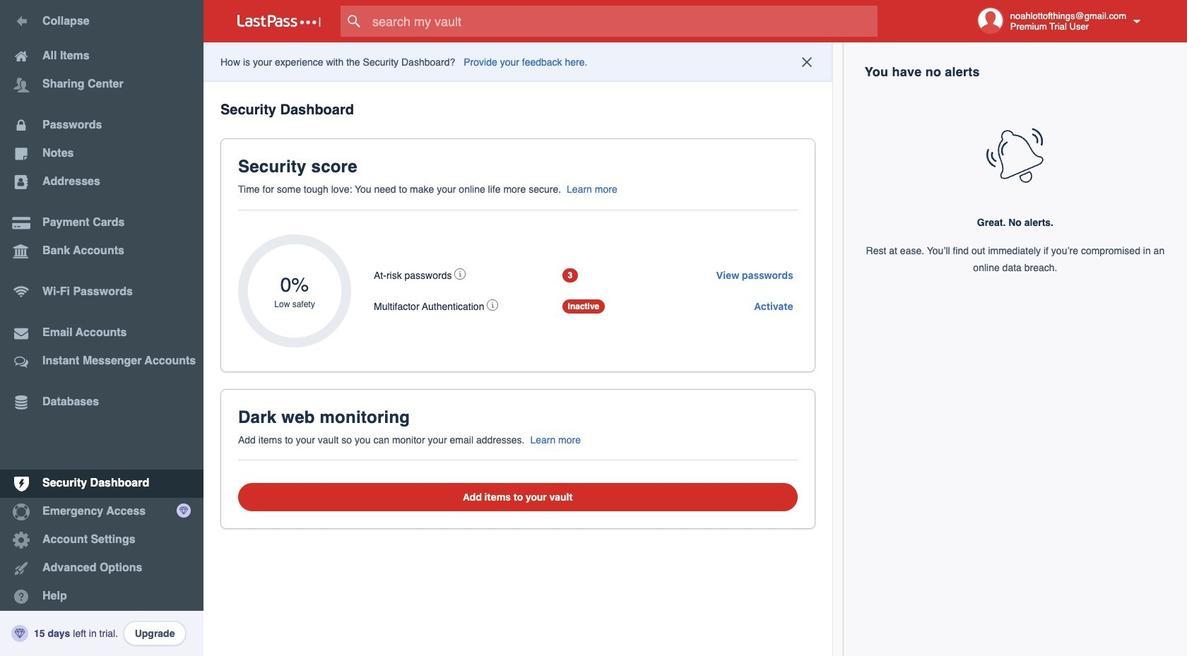 Task type: locate. For each thing, give the bounding box(es) containing it.
main navigation navigation
[[0, 0, 204, 656]]

Search search field
[[341, 6, 905, 37]]



Task type: vqa. For each thing, say whether or not it's contained in the screenshot.
Vault options NAVIGATION
no



Task type: describe. For each thing, give the bounding box(es) containing it.
lastpass image
[[237, 15, 321, 28]]

search my vault text field
[[341, 6, 905, 37]]



